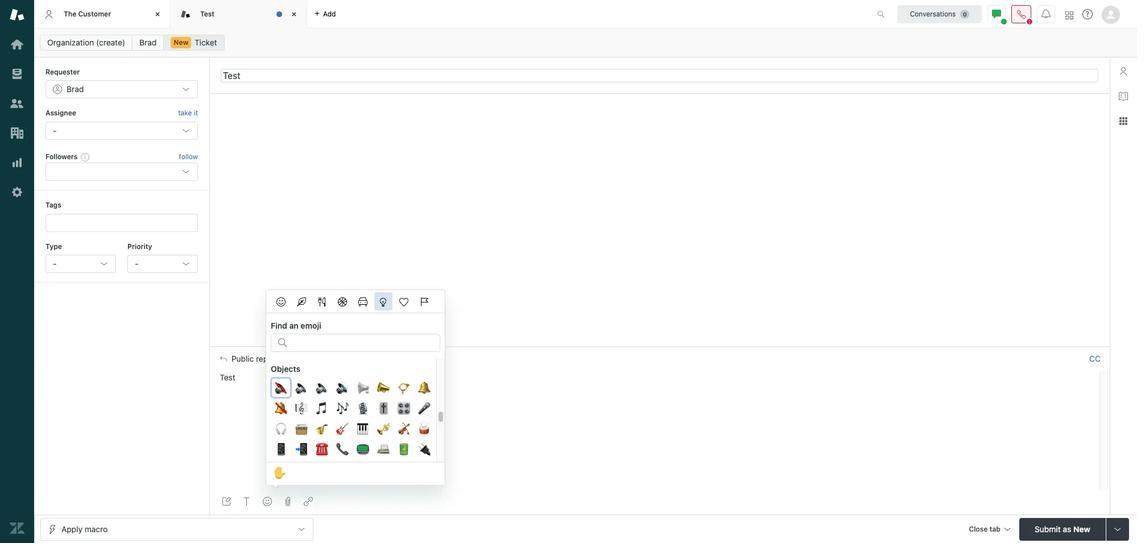 Task type: describe. For each thing, give the bounding box(es) containing it.
the customer tab
[[34, 0, 171, 28]]

- for priority
[[135, 259, 139, 269]]

🎷️
[[316, 421, 328, 438]]

draft mode image
[[222, 497, 231, 506]]

it
[[194, 109, 198, 117]]

new inside secondary element
[[174, 38, 188, 47]]

an
[[289, 321, 299, 331]]

📞️
[[336, 442, 349, 458]]

🎻️
[[398, 421, 410, 438]]

- button for priority
[[127, 255, 198, 273]]

conversations button
[[898, 5, 982, 23]]

customers image
[[10, 96, 24, 111]]

Public reply composer text field
[[215, 371, 1096, 395]]

priority
[[127, 242, 152, 251]]

📯️
[[398, 380, 410, 397]]

📢️
[[357, 380, 369, 397]]

🎼️
[[295, 401, 308, 417]]

- button for type
[[46, 255, 116, 273]]

📻️
[[295, 421, 308, 438]]

admin image
[[10, 185, 24, 200]]

knowledge image
[[1119, 92, 1128, 101]]

secondary element
[[34, 31, 1137, 54]]

🎸️
[[336, 421, 349, 438]]

brad link
[[132, 35, 164, 51]]

cc
[[1090, 354, 1101, 364]]

the customer
[[64, 10, 111, 18]]

organization (create)
[[47, 38, 125, 47]]

tags
[[46, 201, 61, 209]]

✋ button
[[271, 464, 289, 484]]

🎧️
[[275, 421, 287, 438]]

🔈️
[[295, 380, 308, 397]]

reporting image
[[10, 155, 24, 170]]

zendesk image
[[10, 521, 24, 536]]

test inside text field
[[220, 373, 235, 382]]

📠️
[[377, 442, 390, 458]]

find an emoji
[[271, 321, 321, 331]]

(create)
[[96, 38, 125, 47]]

follow
[[179, 152, 198, 161]]

customer context image
[[1119, 67, 1128, 76]]

submit
[[1035, 524, 1061, 534]]

close image inside the customer tab
[[152, 9, 163, 20]]

take it button
[[178, 108, 198, 119]]

📱️
[[275, 442, 287, 458]]

format text image
[[242, 497, 251, 506]]

the
[[64, 10, 76, 18]]

🎛️
[[398, 401, 410, 417]]

find
[[271, 321, 287, 331]]

🔔️
[[418, 380, 431, 397]]

close image inside test tab
[[288, 9, 300, 20]]

🎤️ 🎧️
[[275, 401, 431, 438]]



Task type: vqa. For each thing, say whether or not it's contained in the screenshot.
in to the left
no



Task type: locate. For each thing, give the bounding box(es) containing it.
🎵️
[[316, 401, 328, 417]]

get help image
[[1083, 9, 1093, 19]]

Subject field
[[221, 69, 1099, 82]]

🎙️
[[357, 401, 369, 417]]

as
[[1063, 524, 1071, 534]]

- button down 'priority'
[[127, 255, 198, 273]]

new right brad
[[174, 38, 188, 47]]

brad
[[139, 38, 157, 47]]

zendesk support image
[[10, 7, 24, 22]]

-
[[53, 259, 57, 269], [135, 259, 139, 269]]

apps image
[[1119, 117, 1128, 126]]

test
[[200, 10, 215, 18], [220, 373, 235, 382]]

Find an emoji field
[[292, 335, 433, 349]]

🎚️
[[377, 401, 390, 417]]

🔌️
[[418, 442, 431, 458]]

assignee
[[46, 109, 76, 117]]

cc button
[[1090, 354, 1101, 364]]

1 - button from the left
[[46, 255, 116, 273]]

- for type
[[53, 259, 57, 269]]

🔕️
[[275, 401, 287, 417]]

📣️
[[377, 380, 390, 397]]

1 horizontal spatial close image
[[288, 9, 300, 20]]

organization
[[47, 38, 94, 47]]

2 - button from the left
[[127, 255, 198, 273]]

organization (create) button
[[40, 35, 133, 51]]

main element
[[0, 0, 34, 543]]

insert emojis image
[[263, 497, 272, 506]]

🥁️ 📱️
[[275, 421, 431, 458]]

organizations image
[[10, 126, 24, 141]]

0 vertical spatial test
[[200, 10, 215, 18]]

new
[[174, 38, 188, 47], [1074, 524, 1091, 534]]

🔔️ 🔕️
[[275, 380, 431, 417]]

🔇️
[[275, 380, 287, 397]]

1 vertical spatial test
[[220, 373, 235, 382]]

2 close image from the left
[[288, 9, 300, 20]]

1 - from the left
[[53, 259, 57, 269]]

emoji
[[301, 321, 321, 331]]

conversations
[[910, 9, 956, 18]]

☎️
[[316, 442, 328, 458]]

add attachment image
[[283, 497, 292, 506]]

submit as new
[[1035, 524, 1091, 534]]

📟️
[[357, 442, 369, 458]]

- down type
[[53, 259, 57, 269]]

🔉️
[[316, 380, 328, 397]]

test inside tab
[[200, 10, 215, 18]]

type
[[46, 242, 62, 251]]

test up new link
[[200, 10, 215, 18]]

🎤️
[[418, 401, 431, 417]]

add link (cmd k) image
[[304, 497, 313, 506]]

0 horizontal spatial - button
[[46, 255, 116, 273]]

take
[[178, 109, 192, 117]]

0 horizontal spatial new
[[174, 38, 188, 47]]

1 horizontal spatial new
[[1074, 524, 1091, 534]]

0 horizontal spatial test
[[200, 10, 215, 18]]

1 vertical spatial new
[[1074, 524, 1091, 534]]

- down 'priority'
[[135, 259, 139, 269]]

1 horizontal spatial -
[[135, 259, 139, 269]]

1 horizontal spatial - button
[[127, 255, 198, 273]]

- button
[[46, 255, 116, 273], [127, 255, 198, 273]]

new right as
[[1074, 524, 1091, 534]]

✋
[[274, 465, 286, 481]]

🎺️
[[377, 421, 390, 438]]

views image
[[10, 67, 24, 81]]

1 horizontal spatial test
[[220, 373, 235, 382]]

🎹️
[[357, 421, 369, 438]]

new link
[[163, 35, 224, 51]]

test tab
[[171, 0, 307, 28]]

🥁️
[[418, 421, 431, 438]]

🔋️
[[398, 442, 410, 458]]

1 close image from the left
[[152, 9, 163, 20]]

🎶️
[[336, 401, 349, 417]]

0 horizontal spatial close image
[[152, 9, 163, 20]]

tabs tab list
[[34, 0, 865, 28]]

objects
[[271, 364, 301, 374]]

zendesk products image
[[1066, 11, 1074, 19]]

follow button
[[179, 152, 198, 162]]

2 - from the left
[[135, 259, 139, 269]]

get started image
[[10, 37, 24, 52]]

📲️
[[295, 442, 308, 458]]

0 horizontal spatial -
[[53, 259, 57, 269]]

test left "🔇️"
[[220, 373, 235, 382]]

close image
[[152, 9, 163, 20], [288, 9, 300, 20]]

take it
[[178, 109, 198, 117]]

🔊️
[[336, 380, 349, 397]]

customer
[[78, 10, 111, 18]]

- button down type
[[46, 255, 116, 273]]

0 vertical spatial new
[[174, 38, 188, 47]]



